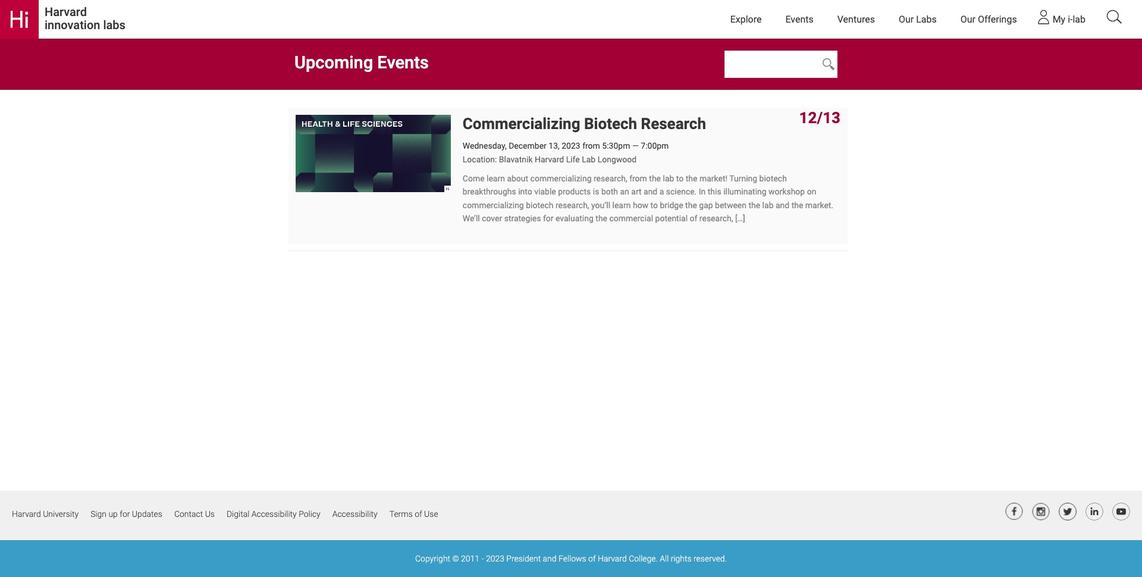 Task type: vqa. For each thing, say whether or not it's contained in the screenshot.
top For
yes



Task type: describe. For each thing, give the bounding box(es) containing it.
longwood
[[598, 154, 637, 164]]

for inside come learn about commercializing research, from the lab to the market! turning biotech breakthroughs into viable products is both an art and a science. in this illuminating workshop on commercializing biotech research, you'll learn how to bridge the gap between the lab and the market. we'll cover strategies for evaluating the commercial potential of research, […]
[[543, 214, 554, 223]]

is
[[593, 187, 599, 197]]

1 horizontal spatial and
[[644, 187, 658, 197]]

1 vertical spatial to
[[651, 200, 658, 210]]

university
[[43, 509, 79, 519]]

harvard inside wednesday, december 13, 2023 from 5:30pm — 7:00pm location: blavatnik harvard life lab longwood
[[535, 154, 564, 164]]

biotech
[[584, 115, 637, 133]]

0 vertical spatial commercializing
[[530, 174, 592, 183]]

our offerings
[[961, 14, 1017, 25]]

on
[[807, 187, 817, 197]]

upcoming
[[295, 52, 373, 73]]

the up a
[[649, 174, 661, 183]]

wednesday, december 13, 2023 from 5:30pm — 7:00pm location: blavatnik harvard life lab longwood
[[463, 141, 669, 164]]

of inside come learn about commercializing research, from the lab to the market! turning biotech breakthroughs into viable products is both an art and a science. in this illuminating workshop on commercializing biotech research, you'll learn how to bridge the gap between the lab and the market. we'll cover strategies for evaluating the commercial potential of research, […]
[[690, 214, 698, 223]]

location:
[[463, 154, 497, 164]]

in
[[699, 187, 706, 197]]

strategies
[[504, 214, 541, 223]]

13,
[[549, 141, 560, 151]]

i-
[[1068, 14, 1073, 25]]

1 horizontal spatial events
[[786, 14, 814, 25]]

president
[[507, 554, 541, 563]]

the down you'll
[[596, 214, 607, 223]]

december
[[509, 141, 547, 151]]

labs
[[916, 14, 937, 25]]

ventures
[[838, 14, 875, 25]]

both
[[601, 187, 618, 197]]

offerings
[[978, 14, 1017, 25]]

the up science.
[[686, 174, 698, 183]]

harvard university
[[12, 509, 79, 519]]

1 vertical spatial of
[[415, 509, 422, 519]]

our offerings link
[[949, 0, 1029, 39]]

1 vertical spatial learn
[[613, 200, 631, 210]]

wednesday,
[[463, 141, 507, 151]]

our labs
[[899, 14, 937, 25]]

come
[[463, 174, 485, 183]]

updates
[[132, 509, 162, 519]]

terms of use
[[390, 509, 438, 519]]

©
[[452, 554, 459, 563]]

my
[[1053, 14, 1066, 25]]

potential
[[655, 214, 688, 223]]

labs
[[103, 18, 125, 32]]

-
[[482, 554, 484, 563]]

7:00pm
[[641, 141, 669, 151]]

the left "gap"
[[685, 200, 697, 210]]

up
[[109, 509, 118, 519]]

2011
[[461, 554, 480, 563]]

products
[[558, 187, 591, 197]]

evaluating
[[556, 214, 594, 223]]

illuminating
[[724, 187, 767, 197]]

digital accessibility policy link
[[227, 508, 320, 521]]

my i-lab
[[1053, 14, 1086, 25]]

0 vertical spatial research,
[[594, 174, 628, 183]]

harvard university link
[[12, 508, 79, 521]]

0 horizontal spatial and
[[543, 554, 557, 563]]

from inside come learn about commercializing research, from the lab to the market! turning biotech breakthroughs into viable products is both an art and a science. in this illuminating workshop on commercializing biotech research, you'll learn how to bridge the gap between the lab and the market. we'll cover strategies for evaluating the commercial potential of research, […]
[[630, 174, 647, 183]]

terms
[[390, 509, 413, 519]]

about
[[507, 174, 528, 183]]

2023 inside wednesday, december 13, 2023 from 5:30pm — 7:00pm location: blavatnik harvard life lab longwood
[[562, 141, 580, 151]]

research
[[641, 115, 706, 133]]

this
[[708, 187, 722, 197]]

12/13
[[799, 109, 841, 127]]

2 horizontal spatial research,
[[700, 214, 733, 223]]

commercial
[[610, 214, 653, 223]]

turning
[[730, 174, 757, 183]]

1 vertical spatial commercializing
[[463, 200, 524, 210]]

—
[[632, 141, 639, 151]]

5:30pm
[[602, 141, 630, 151]]

lab
[[582, 154, 596, 164]]

commercializing biotech research image
[[296, 115, 451, 192]]

sign
[[91, 509, 107, 519]]

sign up for updates link
[[91, 508, 162, 521]]

college.
[[629, 554, 658, 563]]

from inside wednesday, december 13, 2023 from 5:30pm — 7:00pm location: blavatnik harvard life lab longwood
[[583, 141, 600, 151]]

you'll
[[591, 200, 610, 210]]

1 vertical spatial lab
[[663, 174, 674, 183]]

0 horizontal spatial 2023
[[486, 554, 505, 563]]

[…]
[[735, 214, 745, 223]]

harvard inside the 'harvard university' link
[[12, 509, 41, 519]]

digital
[[227, 509, 249, 519]]

science.
[[666, 187, 697, 197]]

an
[[620, 187, 629, 197]]

policy
[[299, 509, 320, 519]]



Task type: locate. For each thing, give the bounding box(es) containing it.
and left fellows
[[543, 554, 557, 563]]

rights
[[671, 554, 692, 563]]

1 our from the left
[[899, 14, 914, 25]]

market.
[[805, 200, 834, 210]]

1 horizontal spatial lab
[[763, 200, 774, 210]]

terms of use link
[[390, 508, 438, 521]]

explore link
[[719, 0, 774, 39]]

1 horizontal spatial our
[[961, 14, 976, 25]]

harvard right harvard innovation labs image
[[45, 5, 87, 19]]

of
[[690, 214, 698, 223], [415, 509, 422, 519], [588, 554, 596, 563]]

2 vertical spatial research,
[[700, 214, 733, 223]]

0 vertical spatial to
[[676, 174, 684, 183]]

events
[[786, 14, 814, 25], [377, 52, 429, 73]]

from up lab
[[583, 141, 600, 151]]

the down workshop
[[792, 200, 803, 210]]

0 horizontal spatial accessibility
[[251, 509, 297, 519]]

1 horizontal spatial learn
[[613, 200, 631, 210]]

commercializing up products
[[530, 174, 592, 183]]

commercializing biotech research
[[463, 115, 706, 133]]

0 horizontal spatial events
[[377, 52, 429, 73]]

from
[[583, 141, 600, 151], [630, 174, 647, 183]]

2023 up life
[[562, 141, 580, 151]]

research,
[[594, 174, 628, 183], [556, 200, 589, 210], [700, 214, 733, 223]]

0 horizontal spatial from
[[583, 141, 600, 151]]

accessibility right policy
[[332, 509, 378, 519]]

lab up a
[[663, 174, 674, 183]]

accessibility
[[251, 509, 297, 519], [332, 509, 378, 519]]

of right potential in the top of the page
[[690, 214, 698, 223]]

events link
[[774, 0, 826, 39]]

1 horizontal spatial of
[[588, 554, 596, 563]]

the down illuminating
[[749, 200, 760, 210]]

harvard
[[45, 5, 87, 19], [535, 154, 564, 164], [12, 509, 41, 519], [598, 554, 627, 563]]

gap
[[699, 200, 713, 210]]

for right strategies
[[543, 214, 554, 223]]

upcoming events
[[295, 52, 429, 73]]

blavatnik
[[499, 154, 533, 164]]

fellows
[[559, 554, 586, 563]]

0 vertical spatial of
[[690, 214, 698, 223]]

2 horizontal spatial of
[[690, 214, 698, 223]]

0 vertical spatial biotech
[[760, 174, 787, 183]]

2 vertical spatial of
[[588, 554, 596, 563]]

we'll
[[463, 214, 480, 223]]

0 vertical spatial 2023
[[562, 141, 580, 151]]

0 horizontal spatial learn
[[487, 174, 505, 183]]

biotech down viable
[[526, 200, 554, 210]]

explore
[[730, 14, 762, 25]]

0 horizontal spatial research,
[[556, 200, 589, 210]]

accessibility left policy
[[251, 509, 297, 519]]

commercializing
[[463, 115, 580, 133]]

1 vertical spatial for
[[120, 509, 130, 519]]

the
[[649, 174, 661, 183], [686, 174, 698, 183], [685, 200, 697, 210], [749, 200, 760, 210], [792, 200, 803, 210], [596, 214, 607, 223]]

breakthroughs
[[463, 187, 516, 197]]

1 vertical spatial research,
[[556, 200, 589, 210]]

harvard innovation labs image
[[0, 0, 39, 39]]

0 vertical spatial events
[[786, 14, 814, 25]]

innovation
[[45, 18, 100, 32]]

2 our from the left
[[961, 14, 976, 25]]

1 horizontal spatial accessibility
[[332, 509, 378, 519]]

harvard innovation labs
[[45, 5, 125, 32]]

lab down workshop
[[763, 200, 774, 210]]

0 vertical spatial lab
[[1073, 14, 1086, 25]]

our for our labs
[[899, 14, 914, 25]]

art
[[631, 187, 642, 197]]

into
[[518, 187, 532, 197]]

of right fellows
[[588, 554, 596, 563]]

market!
[[700, 174, 728, 183]]

bridge
[[660, 200, 683, 210]]

contact us link
[[174, 508, 215, 521]]

to
[[676, 174, 684, 183], [651, 200, 658, 210]]

sign up for updates
[[91, 509, 162, 519]]

our left the offerings
[[961, 14, 976, 25]]

2023
[[562, 141, 580, 151], [486, 554, 505, 563]]

ventures link
[[826, 0, 887, 39]]

harvard left college.
[[598, 554, 627, 563]]

come learn about commercializing research, from the lab to the market! turning biotech breakthroughs into viable products is both an art and a science. in this illuminating workshop on commercializing biotech research, you'll learn how to bridge the gap between the lab and the market. we'll cover strategies for evaluating the commercial potential of research, […]
[[463, 174, 834, 223]]

our
[[899, 14, 914, 25], [961, 14, 976, 25]]

1 accessibility from the left
[[251, 509, 297, 519]]

lab right my
[[1073, 14, 1086, 25]]

copyright © 2011 - 2023 president and fellows of harvard college. all rights reserved.
[[415, 554, 727, 563]]

0 horizontal spatial of
[[415, 509, 422, 519]]

our left the labs
[[899, 14, 914, 25]]

commercializing
[[530, 174, 592, 183], [463, 200, 524, 210]]

contact us
[[174, 509, 215, 519]]

life
[[566, 154, 580, 164]]

1 horizontal spatial from
[[630, 174, 647, 183]]

digital accessibility policy
[[227, 509, 320, 519]]

copyright
[[415, 554, 450, 563]]

learn down an
[[613, 200, 631, 210]]

None text field
[[724, 51, 837, 78]]

research, down products
[[556, 200, 589, 210]]

1 horizontal spatial 2023
[[562, 141, 580, 151]]

our for our offerings
[[961, 14, 976, 25]]

0 vertical spatial and
[[644, 187, 658, 197]]

0 vertical spatial from
[[583, 141, 600, 151]]

cover
[[482, 214, 502, 223]]

our labs link
[[887, 0, 949, 39]]

viable
[[534, 187, 556, 197]]

1 vertical spatial from
[[630, 174, 647, 183]]

1 vertical spatial 2023
[[486, 554, 505, 563]]

0 horizontal spatial lab
[[663, 174, 674, 183]]

2 horizontal spatial lab
[[1073, 14, 1086, 25]]

1 vertical spatial events
[[377, 52, 429, 73]]

for inside sign up for updates link
[[120, 509, 130, 519]]

a
[[660, 187, 664, 197]]

use
[[424, 509, 438, 519]]

harvard down 13,
[[535, 154, 564, 164]]

1 vertical spatial biotech
[[526, 200, 554, 210]]

2 vertical spatial and
[[543, 554, 557, 563]]

0 horizontal spatial to
[[651, 200, 658, 210]]

1 horizontal spatial to
[[676, 174, 684, 183]]

to up science.
[[676, 174, 684, 183]]

lab
[[1073, 14, 1086, 25], [663, 174, 674, 183], [763, 200, 774, 210]]

contact
[[174, 509, 203, 519]]

0 vertical spatial learn
[[487, 174, 505, 183]]

biotech
[[760, 174, 787, 183], [526, 200, 554, 210]]

0 horizontal spatial for
[[120, 509, 130, 519]]

and left a
[[644, 187, 658, 197]]

1 horizontal spatial research,
[[594, 174, 628, 183]]

for
[[543, 214, 554, 223], [120, 509, 130, 519]]

harvard left "university"
[[12, 509, 41, 519]]

2023 right -
[[486, 554, 505, 563]]

0 horizontal spatial our
[[899, 14, 914, 25]]

commercializing up cover
[[463, 200, 524, 210]]

learn up breakthroughs at top left
[[487, 174, 505, 183]]

of left the use
[[415, 509, 422, 519]]

my i-lab link
[[1041, 0, 1098, 39]]

how
[[633, 200, 649, 210]]

2 horizontal spatial and
[[776, 200, 790, 210]]

research, up both
[[594, 174, 628, 183]]

and down workshop
[[776, 200, 790, 210]]

1 vertical spatial and
[[776, 200, 790, 210]]

0 horizontal spatial biotech
[[526, 200, 554, 210]]

all
[[660, 554, 669, 563]]

2 accessibility from the left
[[332, 509, 378, 519]]

reserved.
[[694, 554, 727, 563]]

0 vertical spatial for
[[543, 214, 554, 223]]

us
[[205, 509, 215, 519]]

workshop
[[769, 187, 805, 197]]

1 horizontal spatial biotech
[[760, 174, 787, 183]]

harvard inside "harvard innovation labs"
[[45, 5, 87, 19]]

0 horizontal spatial commercializing
[[463, 200, 524, 210]]

biotech up workshop
[[760, 174, 787, 183]]

research, down "gap"
[[700, 214, 733, 223]]

learn
[[487, 174, 505, 183], [613, 200, 631, 210]]

for right up
[[120, 509, 130, 519]]

to right how
[[651, 200, 658, 210]]

1 horizontal spatial for
[[543, 214, 554, 223]]

between
[[715, 200, 747, 210]]

2 vertical spatial lab
[[763, 200, 774, 210]]

from up the art in the right top of the page
[[630, 174, 647, 183]]

1 horizontal spatial commercializing
[[530, 174, 592, 183]]

accessibility link
[[332, 508, 378, 521]]



